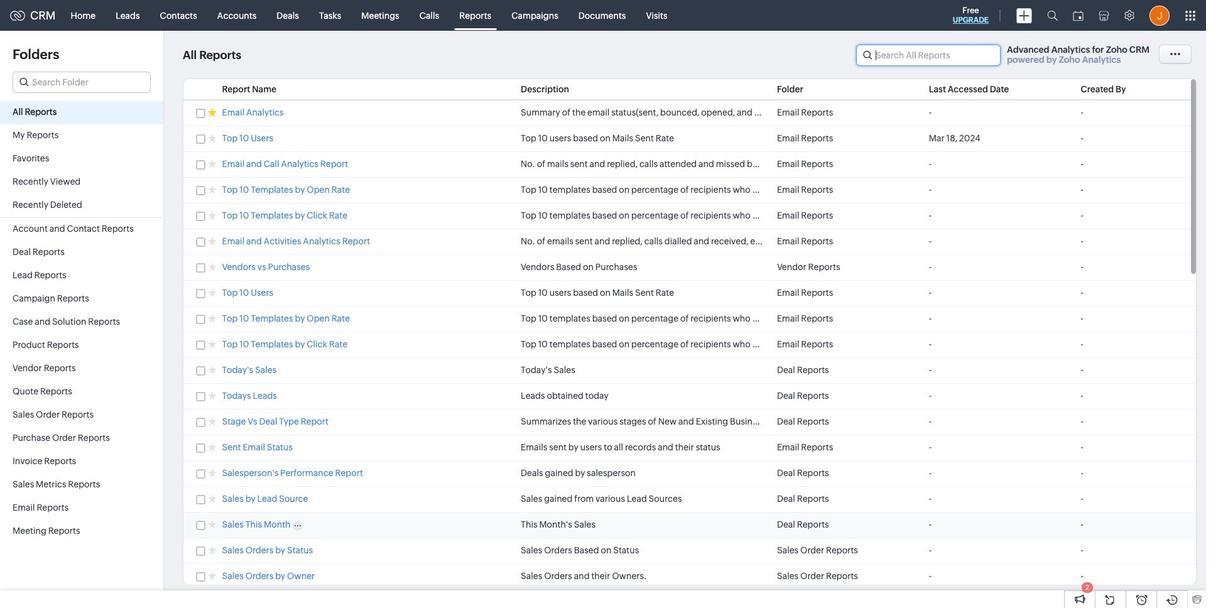 Task type: describe. For each thing, give the bounding box(es) containing it.
Search All Reports text field
[[857, 45, 1000, 65]]

create menu image
[[1016, 8, 1032, 23]]

calendar image
[[1073, 10, 1084, 20]]

profile element
[[1142, 0, 1177, 30]]

search image
[[1047, 10, 1058, 21]]

profile image
[[1150, 5, 1170, 25]]

create menu element
[[1009, 0, 1040, 30]]



Task type: vqa. For each thing, say whether or not it's contained in the screenshot.
Search element
yes



Task type: locate. For each thing, give the bounding box(es) containing it.
search element
[[1040, 0, 1065, 31]]

Search Folder text field
[[13, 72, 150, 92]]

logo image
[[10, 10, 25, 20]]



